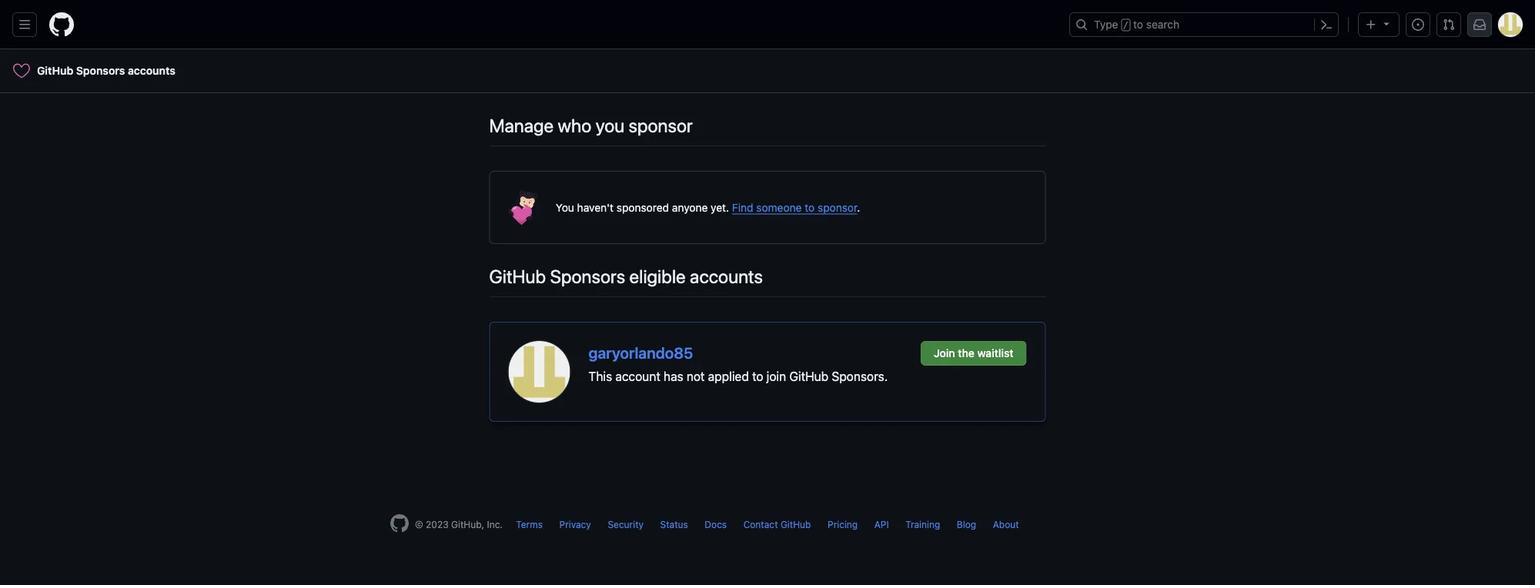 Task type: locate. For each thing, give the bounding box(es) containing it.
0 vertical spatial sponsors
[[76, 64, 125, 77]]

0 horizontal spatial to
[[752, 369, 763, 384]]

homepage image
[[390, 514, 409, 533]]

sponsor right you
[[629, 115, 693, 136]]

sponsors
[[76, 64, 125, 77], [550, 266, 625, 287]]

to right "/" in the top of the page
[[1133, 18, 1143, 31]]

github inside garyorlando85 this account has not applied to join github sponsors.
[[789, 369, 829, 384]]

triangle down image
[[1380, 17, 1393, 30]]

docs link
[[705, 519, 727, 530]]

1 horizontal spatial accounts
[[690, 266, 763, 287]]

security
[[608, 519, 644, 530]]

2 horizontal spatial to
[[1133, 18, 1143, 31]]

join the waitlist
[[934, 347, 1013, 360]]

this
[[589, 369, 612, 384]]

2023
[[426, 519, 449, 530]]

accounts
[[128, 64, 175, 77], [690, 266, 763, 287]]

github,
[[451, 519, 484, 530]]

not
[[687, 369, 705, 384]]

yet.
[[711, 201, 729, 214]]

sponsored
[[616, 201, 669, 214]]

2 vertical spatial to
[[752, 369, 763, 384]]

privacy link
[[559, 519, 591, 530]]

join the waitlist button
[[921, 341, 1027, 366]]

someone
[[756, 201, 802, 214]]

find someone to sponsor link
[[732, 201, 857, 214]]

1 vertical spatial accounts
[[690, 266, 763, 287]]

sponsor right someone
[[818, 201, 857, 214]]

training
[[905, 519, 940, 530]]

sponsor
[[629, 115, 693, 136], [818, 201, 857, 214]]

contact github link
[[743, 519, 811, 530]]

homepage image
[[49, 12, 74, 37]]

has
[[664, 369, 683, 384]]

status link
[[660, 519, 688, 530]]

plus image
[[1365, 18, 1377, 31]]

privacy
[[559, 519, 591, 530]]

waitlist
[[977, 347, 1013, 360]]

blog
[[957, 519, 976, 530]]

1 vertical spatial to
[[805, 201, 815, 214]]

github sponsors accounts
[[37, 64, 175, 77]]

github
[[37, 64, 73, 77], [489, 266, 546, 287], [789, 369, 829, 384], [781, 519, 811, 530]]

applied
[[708, 369, 749, 384]]

1 horizontal spatial sponsors
[[550, 266, 625, 287]]

eligible
[[629, 266, 686, 287]]

1 vertical spatial sponsor
[[818, 201, 857, 214]]

command palette image
[[1320, 18, 1333, 31]]

manage who you sponsor
[[489, 115, 693, 136]]

0 vertical spatial accounts
[[128, 64, 175, 77]]

search
[[1146, 18, 1180, 31]]

0 horizontal spatial sponsors
[[76, 64, 125, 77]]

to left join
[[752, 369, 763, 384]]

to
[[1133, 18, 1143, 31], [805, 201, 815, 214], [752, 369, 763, 384]]

you
[[596, 115, 624, 136]]

terms
[[516, 519, 543, 530]]

1 horizontal spatial to
[[805, 201, 815, 214]]

about
[[993, 519, 1019, 530]]

0 horizontal spatial sponsor
[[629, 115, 693, 136]]

find
[[732, 201, 753, 214]]

to right someone
[[805, 201, 815, 214]]

anyone
[[672, 201, 708, 214]]

1 vertical spatial sponsors
[[550, 266, 625, 287]]

type / to search
[[1094, 18, 1180, 31]]

garyorlando85 this account has not applied to join github sponsors.
[[589, 343, 888, 384]]

notifications image
[[1473, 18, 1486, 31]]

you haven't sponsored anyone yet. find someone to sponsor .
[[556, 201, 860, 214]]



Task type: describe. For each thing, give the bounding box(es) containing it.
api
[[874, 519, 889, 530]]

garyorlando85 link
[[589, 343, 693, 361]]

pricing
[[828, 519, 858, 530]]

0 horizontal spatial accounts
[[128, 64, 175, 77]]

you
[[556, 201, 574, 214]]

contact github
[[743, 519, 811, 530]]

sponsors for eligible
[[550, 266, 625, 287]]

0 vertical spatial sponsor
[[629, 115, 693, 136]]

account
[[615, 369, 660, 384]]

security link
[[608, 519, 644, 530]]

join
[[934, 347, 955, 360]]

©
[[415, 519, 423, 530]]

@garyorlando85 image
[[508, 341, 570, 403]]

contact
[[743, 519, 778, 530]]

sponsors for accounts
[[76, 64, 125, 77]]

who
[[558, 115, 591, 136]]

pricing link
[[828, 519, 858, 530]]

git pull request image
[[1443, 18, 1455, 31]]

heart image
[[12, 62, 31, 80]]

to inside garyorlando85 this account has not applied to join github sponsors.
[[752, 369, 763, 384]]

training link
[[905, 519, 940, 530]]

issue opened image
[[1412, 18, 1424, 31]]

github sponsors eligible accounts
[[489, 266, 763, 287]]

status
[[660, 519, 688, 530]]

0 vertical spatial to
[[1133, 18, 1143, 31]]

1 horizontal spatial sponsor
[[818, 201, 857, 214]]

manage
[[489, 115, 554, 136]]

terms link
[[516, 519, 543, 530]]

about link
[[993, 519, 1019, 530]]

docs
[[705, 519, 727, 530]]

© 2023 github, inc.
[[415, 519, 503, 530]]

blog link
[[957, 519, 976, 530]]

haven't
[[577, 201, 614, 214]]

sponsors.
[[832, 369, 888, 384]]

api link
[[874, 519, 889, 530]]

type
[[1094, 18, 1118, 31]]

join
[[767, 369, 786, 384]]

the
[[958, 347, 975, 360]]

inc.
[[487, 519, 503, 530]]

.
[[857, 201, 860, 214]]

/
[[1123, 20, 1129, 31]]

garyorlando85
[[589, 343, 693, 361]]



Task type: vqa. For each thing, say whether or not it's contained in the screenshot.
Training
yes



